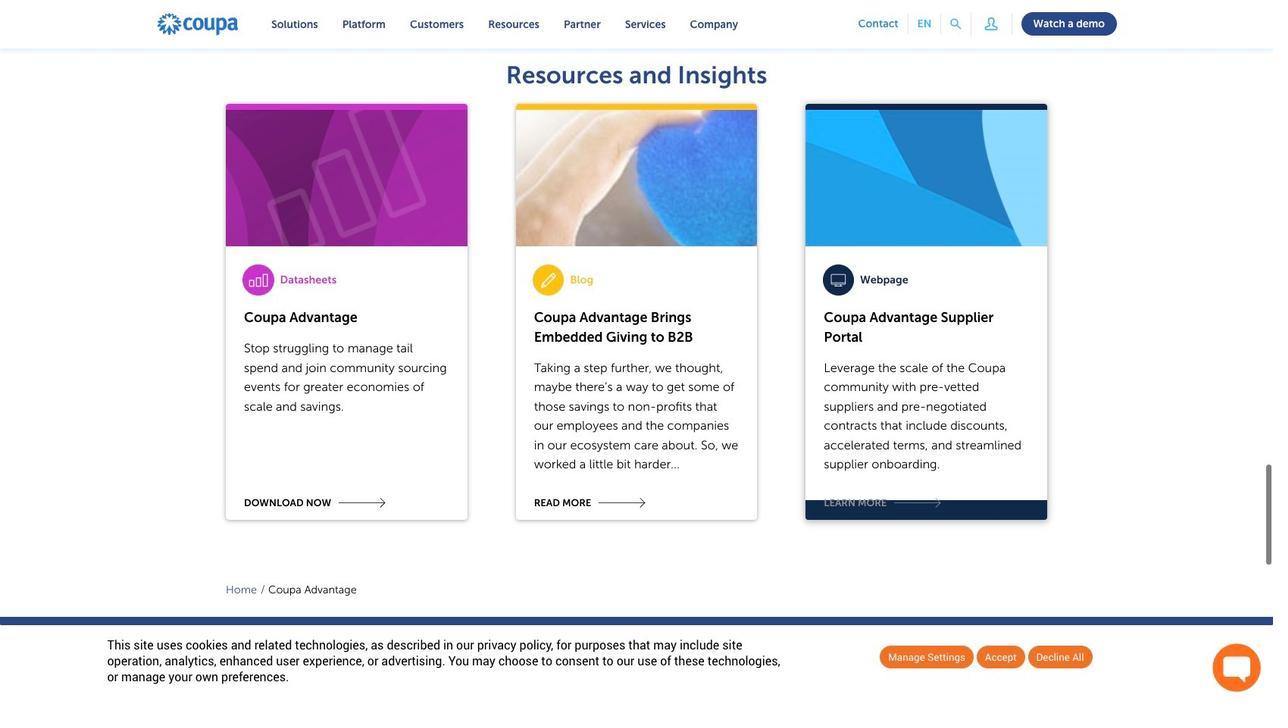 Task type: locate. For each thing, give the bounding box(es) containing it.
mag glass image
[[951, 19, 962, 30]]



Task type: describe. For each thing, give the bounding box(es) containing it.
platform_user_centric image
[[981, 13, 1003, 35]]

home image
[[156, 12, 240, 36]]



Task type: vqa. For each thing, say whether or not it's contained in the screenshot.
the mag glass image in the right top of the page
yes



